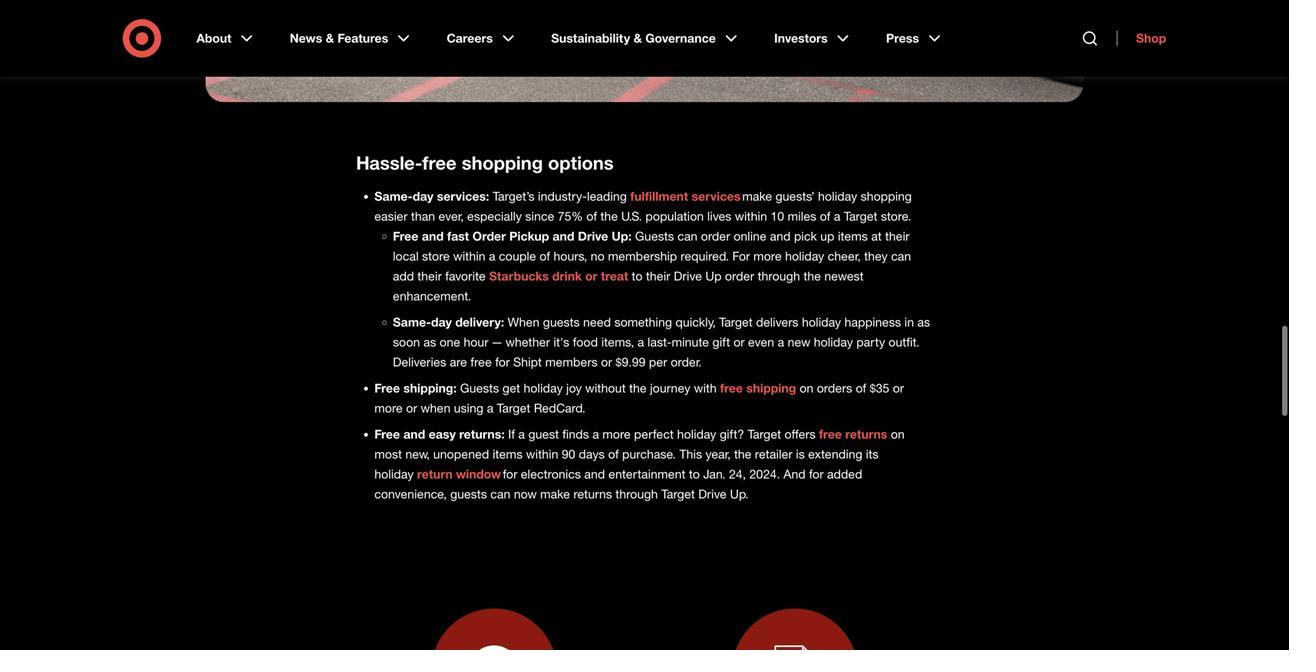 Task type: describe. For each thing, give the bounding box(es) containing it.
to inside for electronics and entertainment to jan. 24, 2024. and for added convenience, guests can now make returns through target drive up.
[[689, 467, 700, 482]]

a inside guests can order online and pick up items at their local store within a couple of hours, no membership required. for more holiday cheer, they can add their favorite
[[489, 249, 496, 264]]

0 horizontal spatial their
[[418, 269, 442, 284]]

of right 75%
[[587, 209, 597, 224]]

holiday up redcard.
[[524, 381, 563, 396]]

hours,
[[554, 249, 587, 264]]

returns:
[[459, 427, 505, 442]]

a right if
[[519, 427, 525, 442]]

24,
[[729, 467, 746, 482]]

lives
[[707, 209, 732, 224]]

investors link
[[764, 18, 863, 58]]

90
[[562, 447, 576, 462]]

guests'
[[776, 189, 815, 204]]

or right $35 at the bottom
[[893, 381, 904, 396]]

make inside for electronics and entertainment to jan. 24, 2024. and for added convenience, guests can now make returns through target drive up.
[[540, 487, 570, 502]]

last-
[[648, 335, 672, 350]]

target inside make guests' holiday shopping easier than ever, especially since 75% of the u.s. population lives within 10 miles of a target store.
[[844, 209, 878, 224]]

return window link
[[417, 467, 501, 482]]

on for free shipping
[[800, 381, 814, 396]]

extending
[[808, 447, 863, 462]]

especially
[[467, 209, 522, 224]]

make guests' holiday shopping easier than ever, especially since 75% of the u.s. population lives within 10 miles of a target store.
[[375, 189, 912, 224]]

leading
[[587, 189, 627, 204]]

or left when
[[406, 401, 417, 416]]

the down the $9.99
[[629, 381, 647, 396]]

for
[[733, 249, 750, 264]]

enhancement.
[[393, 289, 471, 304]]

items inside "on most new, unopened items within 90 days of purchase. this year, the retailer is extending its holiday"
[[493, 447, 523, 462]]

drive inside the to their drive up order through the newest enhancement.
[[674, 269, 702, 284]]

free for free and fast order pickup and drive up:
[[393, 229, 419, 244]]

on most new, unopened items within 90 days of purchase. this year, the retailer is extending its holiday
[[375, 427, 905, 482]]

1 horizontal spatial as
[[918, 315, 930, 330]]

items inside guests can order online and pick up items at their local store within a couple of hours, no membership required. for more holiday cheer, they can add their favorite
[[838, 229, 868, 244]]

free up extending
[[819, 427, 842, 442]]

industry-
[[538, 189, 587, 204]]

even
[[748, 335, 774, 350]]

0 vertical spatial drive
[[578, 229, 608, 244]]

the inside "on most new, unopened items within 90 days of purchase. this year, the retailer is extending its holiday"
[[734, 447, 752, 462]]

same-day services: target's industry-leading fulfillment services
[[375, 189, 741, 204]]

order inside guests can order online and pick up items at their local store within a couple of hours, no membership required. for more holiday cheer, they can add their favorite
[[701, 229, 730, 244]]

one
[[440, 335, 460, 350]]

free and easy returns: if a guest finds a more perfect holiday gift? target offers free returns
[[375, 427, 888, 442]]

something
[[615, 315, 672, 330]]

$35
[[870, 381, 890, 396]]

at
[[872, 229, 882, 244]]

when guests need something quickly, target delivers holiday happiness in as soon as one hour — whether it's food items, a last-minute gift or even a new holiday party outfit. deliveries are free for shipt members or $9.99 per order.
[[393, 315, 930, 370]]

guests inside guests can order online and pick up items at their local store within a couple of hours, no membership required. for more holiday cheer, they can add their favorite
[[635, 229, 674, 244]]

purchase.
[[622, 447, 676, 462]]

starbucks drink or treat
[[489, 269, 628, 284]]

local
[[393, 249, 419, 264]]

sustainability & governance
[[551, 31, 716, 46]]

year,
[[706, 447, 731, 462]]

of up up
[[820, 209, 831, 224]]

target's
[[493, 189, 535, 204]]

same-day delivery:
[[393, 315, 504, 330]]

returns for make
[[574, 487, 612, 502]]

free shipping: guests get holiday joy without the journey with free shipping
[[375, 381, 796, 396]]

through inside the to their drive up order through the newest enhancement.
[[758, 269, 800, 284]]

entertainment
[[609, 467, 686, 482]]

services
[[692, 189, 741, 204]]

drive inside for electronics and entertainment to jan. 24, 2024. and for added convenience, guests can now make returns through target drive up.
[[699, 487, 727, 502]]

holiday up this
[[677, 427, 717, 442]]

within inside make guests' holiday shopping easier than ever, especially since 75% of the u.s. population lives within 10 miles of a target store.
[[735, 209, 767, 224]]

its
[[866, 447, 879, 462]]

jan.
[[703, 467, 726, 482]]

target inside for electronics and entertainment to jan. 24, 2024. and for added convenience, guests can now make returns through target drive up.
[[662, 487, 695, 502]]

on orders of $35 or more or when using a target redcard.
[[375, 381, 904, 416]]

delivery:
[[455, 315, 504, 330]]

about link
[[186, 18, 267, 58]]

no
[[591, 249, 605, 264]]

favorite
[[445, 269, 486, 284]]

pickup
[[509, 229, 549, 244]]

perfect
[[634, 427, 674, 442]]

minute
[[672, 335, 709, 350]]

up
[[821, 229, 835, 244]]

guest
[[529, 427, 559, 442]]

the inside make guests' holiday shopping easier than ever, especially since 75% of the u.s. population lives within 10 miles of a target store.
[[601, 209, 618, 224]]

2024.
[[750, 467, 780, 482]]

when
[[508, 315, 540, 330]]

or down items,
[[601, 355, 612, 370]]

1 horizontal spatial more
[[603, 427, 631, 442]]

treat
[[601, 269, 628, 284]]

features
[[338, 31, 388, 46]]

through inside for electronics and entertainment to jan. 24, 2024. and for added convenience, guests can now make returns through target drive up.
[[616, 487, 658, 502]]

get
[[503, 381, 520, 396]]

ever,
[[439, 209, 464, 224]]

or right gift
[[734, 335, 745, 350]]

up
[[706, 269, 722, 284]]

when
[[421, 401, 451, 416]]

than
[[411, 209, 435, 224]]

about
[[196, 31, 232, 46]]

this
[[680, 447, 702, 462]]

cheer,
[[828, 249, 861, 264]]

couple
[[499, 249, 536, 264]]

and up store
[[422, 229, 444, 244]]

0 horizontal spatial shopping
[[462, 152, 543, 174]]

services:
[[437, 189, 489, 204]]

return window
[[417, 467, 501, 482]]

within inside "on most new, unopened items within 90 days of purchase. this year, the retailer is extending its holiday"
[[526, 447, 558, 462]]

press
[[886, 31, 919, 46]]

guests inside for electronics and entertainment to jan. 24, 2024. and for added convenience, guests can now make returns through target drive up.
[[450, 487, 487, 502]]

free shipping link
[[720, 381, 796, 396]]

miles
[[788, 209, 817, 224]]

return
[[417, 467, 453, 482]]

pick
[[794, 229, 817, 244]]

since
[[525, 209, 554, 224]]

hassle-free shopping options
[[356, 152, 614, 174]]

window
[[456, 467, 501, 482]]

target inside on orders of $35 or more or when using a target redcard.
[[497, 401, 531, 416]]

holiday inside make guests' holiday shopping easier than ever, especially since 75% of the u.s. population lives within 10 miles of a target store.
[[818, 189, 858, 204]]

or down no in the left top of the page
[[585, 269, 598, 284]]

using
[[454, 401, 484, 416]]

joy
[[566, 381, 582, 396]]

party
[[857, 335, 885, 350]]

food
[[573, 335, 598, 350]]

guests can order online and pick up items at their local store within a couple of hours, no membership required. for more holiday cheer, they can add their favorite
[[393, 229, 911, 284]]

within inside guests can order online and pick up items at their local store within a couple of hours, no membership required. for more holiday cheer, they can add their favorite
[[453, 249, 486, 264]]

a inside make guests' holiday shopping easier than ever, especially since 75% of the u.s. population lives within 10 miles of a target store.
[[834, 209, 841, 224]]

to their drive up order through the newest enhancement.
[[393, 269, 864, 304]]

free for free and easy returns: if a guest finds a more perfect holiday gift? target offers free returns
[[375, 427, 400, 442]]

gift?
[[720, 427, 744, 442]]

shipping:
[[404, 381, 457, 396]]

outfit.
[[889, 335, 920, 350]]

can inside for electronics and entertainment to jan. 24, 2024. and for added convenience, guests can now make returns through target drive up.
[[491, 487, 511, 502]]

convenience,
[[375, 487, 447, 502]]

1 vertical spatial as
[[424, 335, 436, 350]]

starbucks
[[489, 269, 549, 284]]

a right finds
[[593, 427, 599, 442]]

to inside the to their drive up order through the newest enhancement.
[[632, 269, 643, 284]]

2 horizontal spatial their
[[885, 229, 910, 244]]

need
[[583, 315, 611, 330]]

membership
[[608, 249, 677, 264]]

on for free returns
[[891, 427, 905, 442]]

quickly,
[[676, 315, 716, 330]]

day for services:
[[413, 189, 434, 204]]

free right with
[[720, 381, 743, 396]]



Task type: vqa. For each thing, say whether or not it's contained in the screenshot.
2nd "Our" from the top of the page
no



Task type: locate. For each thing, give the bounding box(es) containing it.
up.
[[730, 487, 749, 502]]

make
[[742, 189, 772, 204], [540, 487, 570, 502]]

1 horizontal spatial items
[[838, 229, 868, 244]]

more right for
[[754, 249, 782, 264]]

0 vertical spatial shopping
[[462, 152, 543, 174]]

holiday right new
[[814, 335, 853, 350]]

0 vertical spatial items
[[838, 229, 868, 244]]

1 vertical spatial through
[[616, 487, 658, 502]]

target up gift
[[719, 315, 753, 330]]

hassle-
[[356, 152, 422, 174]]

items up cheer,
[[838, 229, 868, 244]]

a inside on orders of $35 or more or when using a target redcard.
[[487, 401, 494, 416]]

governance
[[646, 31, 716, 46]]

1 vertical spatial day
[[431, 315, 452, 330]]

guests down 'return window' link
[[450, 487, 487, 502]]

newest
[[825, 269, 864, 284]]

guests up the "using"
[[460, 381, 499, 396]]

for up now
[[503, 467, 518, 482]]

day up than
[[413, 189, 434, 204]]

required.
[[681, 249, 729, 264]]

same- for same-day services: target's industry-leading fulfillment services
[[375, 189, 413, 204]]

make down electronics
[[540, 487, 570, 502]]

hour
[[464, 335, 489, 350]]

0 vertical spatial within
[[735, 209, 767, 224]]

the up 24,
[[734, 447, 752, 462]]

through up the delivers
[[758, 269, 800, 284]]

can right they
[[891, 249, 911, 264]]

on inside "on most new, unopened items within 90 days of purchase. this year, the retailer is extending its holiday"
[[891, 427, 905, 442]]

online
[[734, 229, 767, 244]]

if
[[508, 427, 515, 442]]

of inside guests can order online and pick up items at their local store within a couple of hours, no membership required. for more holiday cheer, they can add their favorite
[[540, 249, 550, 264]]

0 horizontal spatial &
[[326, 31, 334, 46]]

drive left up
[[674, 269, 702, 284]]

1 horizontal spatial shopping
[[861, 189, 912, 204]]

shopping inside make guests' holiday shopping easier than ever, especially since 75% of the u.s. population lives within 10 miles of a target store.
[[861, 189, 912, 204]]

drive up no in the left top of the page
[[578, 229, 608, 244]]

10
[[771, 209, 784, 224]]

0 vertical spatial make
[[742, 189, 772, 204]]

soon
[[393, 335, 420, 350]]

within up online in the right top of the page
[[735, 209, 767, 224]]

free and fast order pickup and drive up:
[[393, 229, 632, 244]]

the inside the to their drive up order through the newest enhancement.
[[804, 269, 821, 284]]

& right news
[[326, 31, 334, 46]]

returns
[[846, 427, 888, 442], [574, 487, 612, 502]]

easier
[[375, 209, 408, 224]]

of right days
[[608, 447, 619, 462]]

store.
[[881, 209, 912, 224]]

finds
[[563, 427, 589, 442]]

2 vertical spatial can
[[491, 487, 511, 502]]

guests inside when guests need something quickly, target delivers holiday happiness in as soon as one hour — whether it's food items, a last-minute gift or even a new holiday party outfit. deliveries are free for shipt members or $9.99 per order.
[[543, 315, 580, 330]]

their down "membership"
[[646, 269, 671, 284]]

within up favorite
[[453, 249, 486, 264]]

1 horizontal spatial to
[[689, 467, 700, 482]]

or
[[585, 269, 598, 284], [734, 335, 745, 350], [601, 355, 612, 370], [893, 381, 904, 396], [406, 401, 417, 416]]

a up up
[[834, 209, 841, 224]]

0 vertical spatial can
[[678, 229, 698, 244]]

the down leading
[[601, 209, 618, 224]]

of left $35 at the bottom
[[856, 381, 867, 396]]

shop link
[[1117, 31, 1167, 46]]

the
[[601, 209, 618, 224], [804, 269, 821, 284], [629, 381, 647, 396], [734, 447, 752, 462]]

day for delivery:
[[431, 315, 452, 330]]

same- up the soon
[[393, 315, 431, 330]]

to left jan.
[[689, 467, 700, 482]]

news & features
[[290, 31, 388, 46]]

in
[[905, 315, 914, 330]]

0 horizontal spatial items
[[493, 447, 523, 462]]

target up retailer
[[748, 427, 781, 442]]

as right in
[[918, 315, 930, 330]]

same- for same-day delivery:
[[393, 315, 431, 330]]

2 vertical spatial more
[[603, 427, 631, 442]]

free
[[393, 229, 419, 244], [375, 381, 400, 396], [375, 427, 400, 442]]

1 vertical spatial guests
[[450, 487, 487, 502]]

a down order
[[489, 249, 496, 264]]

1 horizontal spatial guests
[[635, 229, 674, 244]]

2 vertical spatial within
[[526, 447, 558, 462]]

a
[[834, 209, 841, 224], [489, 249, 496, 264], [638, 335, 644, 350], [778, 335, 784, 350], [487, 401, 494, 416], [519, 427, 525, 442], [593, 427, 599, 442]]

1 vertical spatial more
[[375, 401, 403, 416]]

for electronics and entertainment to jan. 24, 2024. and for added convenience, guests can now make returns through target drive up.
[[375, 467, 863, 502]]

guests up "membership"
[[635, 229, 674, 244]]

0 vertical spatial same-
[[375, 189, 413, 204]]

store
[[422, 249, 450, 264]]

a left last-
[[638, 335, 644, 350]]

fast
[[447, 229, 469, 244]]

their inside the to their drive up order through the newest enhancement.
[[646, 269, 671, 284]]

1 vertical spatial same-
[[393, 315, 431, 330]]

& left governance
[[634, 31, 642, 46]]

on right free returns link
[[891, 427, 905, 442]]

free down hour
[[471, 355, 492, 370]]

to down "membership"
[[632, 269, 643, 284]]

0 horizontal spatial on
[[800, 381, 814, 396]]

2 horizontal spatial more
[[754, 249, 782, 264]]

most
[[375, 447, 402, 462]]

1 vertical spatial free
[[375, 381, 400, 396]]

0 horizontal spatial within
[[453, 249, 486, 264]]

new
[[788, 335, 811, 350]]

0 vertical spatial returns
[[846, 427, 888, 442]]

more inside on orders of $35 or more or when using a target redcard.
[[375, 401, 403, 416]]

0 vertical spatial free
[[393, 229, 419, 244]]

are
[[450, 355, 467, 370]]

—
[[492, 335, 502, 350]]

1 vertical spatial within
[[453, 249, 486, 264]]

news
[[290, 31, 322, 46]]

same-
[[375, 189, 413, 204], [393, 315, 431, 330]]

order
[[701, 229, 730, 244], [725, 269, 754, 284]]

holiday up up
[[818, 189, 858, 204]]

drink
[[552, 269, 582, 284]]

0 vertical spatial more
[[754, 249, 782, 264]]

returns up its
[[846, 427, 888, 442]]

offers
[[785, 427, 816, 442]]

2 vertical spatial drive
[[699, 487, 727, 502]]

the left the newest
[[804, 269, 821, 284]]

shopping up the "target's"
[[462, 152, 543, 174]]

investors
[[774, 31, 828, 46]]

make up 10
[[742, 189, 772, 204]]

within
[[735, 209, 767, 224], [453, 249, 486, 264], [526, 447, 558, 462]]

drive
[[578, 229, 608, 244], [674, 269, 702, 284], [699, 487, 727, 502]]

target up 'at'
[[844, 209, 878, 224]]

2 horizontal spatial within
[[735, 209, 767, 224]]

guests
[[635, 229, 674, 244], [460, 381, 499, 396]]

day up one
[[431, 315, 452, 330]]

0 vertical spatial as
[[918, 315, 930, 330]]

and down 75%
[[553, 229, 575, 244]]

free down deliveries
[[375, 381, 400, 396]]

for
[[495, 355, 510, 370], [503, 467, 518, 482], [809, 467, 824, 482]]

press link
[[876, 18, 955, 58]]

1 horizontal spatial can
[[678, 229, 698, 244]]

free for free shipping: guests get holiday joy without the journey with free shipping
[[375, 381, 400, 396]]

now
[[514, 487, 537, 502]]

options
[[548, 152, 614, 174]]

more inside guests can order online and pick up items at their local store within a couple of hours, no membership required. for more holiday cheer, they can add their favorite
[[754, 249, 782, 264]]

1 vertical spatial order
[[725, 269, 754, 284]]

0 horizontal spatial make
[[540, 487, 570, 502]]

returns down days
[[574, 487, 612, 502]]

redcard.
[[534, 401, 586, 416]]

1 horizontal spatial through
[[758, 269, 800, 284]]

shop
[[1136, 31, 1167, 46]]

1 horizontal spatial within
[[526, 447, 558, 462]]

0 vertical spatial order
[[701, 229, 730, 244]]

and
[[784, 467, 806, 482]]

1 vertical spatial to
[[689, 467, 700, 482]]

returns for free
[[846, 427, 888, 442]]

and down 10
[[770, 229, 791, 244]]

their up 'enhancement.'
[[418, 269, 442, 284]]

1 vertical spatial returns
[[574, 487, 612, 502]]

their
[[885, 229, 910, 244], [418, 269, 442, 284], [646, 269, 671, 284]]

drive down jan.
[[699, 487, 727, 502]]

target
[[844, 209, 878, 224], [719, 315, 753, 330], [497, 401, 531, 416], [748, 427, 781, 442], [662, 487, 695, 502]]

they
[[864, 249, 888, 264]]

free
[[422, 152, 457, 174], [471, 355, 492, 370], [720, 381, 743, 396], [819, 427, 842, 442]]

0 vertical spatial to
[[632, 269, 643, 284]]

0 vertical spatial day
[[413, 189, 434, 204]]

shopping up store.
[[861, 189, 912, 204]]

can left now
[[491, 487, 511, 502]]

and up new,
[[404, 427, 425, 442]]

a left new
[[778, 335, 784, 350]]

1 vertical spatial make
[[540, 487, 570, 502]]

of up starbucks drink or treat link
[[540, 249, 550, 264]]

careers
[[447, 31, 493, 46]]

and down days
[[584, 467, 605, 482]]

as left one
[[424, 335, 436, 350]]

for right and
[[809, 467, 824, 482]]

happiness
[[845, 315, 901, 330]]

1 & from the left
[[326, 31, 334, 46]]

shipping
[[747, 381, 796, 396]]

and inside guests can order online and pick up items at their local store within a couple of hours, no membership required. for more holiday cheer, they can add their favorite
[[770, 229, 791, 244]]

1 horizontal spatial on
[[891, 427, 905, 442]]

items
[[838, 229, 868, 244], [493, 447, 523, 462]]

0 horizontal spatial guests
[[460, 381, 499, 396]]

fulfillment services link
[[630, 189, 741, 204]]

same- up easier
[[375, 189, 413, 204]]

news & features link
[[279, 18, 424, 58]]

& for governance
[[634, 31, 642, 46]]

0 vertical spatial guests
[[543, 315, 580, 330]]

on inside on orders of $35 or more or when using a target redcard.
[[800, 381, 814, 396]]

for inside when guests need something quickly, target delivers holiday happiness in as soon as one hour — whether it's food items, a last-minute gift or even a new holiday party outfit. deliveries are free for shipt members or $9.99 per order.
[[495, 355, 510, 370]]

easy
[[429, 427, 456, 442]]

gift
[[713, 335, 730, 350]]

order down for
[[725, 269, 754, 284]]

on left the 'orders'
[[800, 381, 814, 396]]

free up services:
[[422, 152, 457, 174]]

0 horizontal spatial can
[[491, 487, 511, 502]]

1 horizontal spatial &
[[634, 31, 642, 46]]

0 horizontal spatial through
[[616, 487, 658, 502]]

to
[[632, 269, 643, 284], [689, 467, 700, 482]]

of inside "on most new, unopened items within 90 days of purchase. this year, the retailer is extending its holiday"
[[608, 447, 619, 462]]

holiday
[[818, 189, 858, 204], [785, 249, 825, 264], [802, 315, 841, 330], [814, 335, 853, 350], [524, 381, 563, 396], [677, 427, 717, 442], [375, 467, 414, 482]]

free returns link
[[819, 427, 888, 442]]

guests up it's
[[543, 315, 580, 330]]

sustainability
[[551, 31, 630, 46]]

target inside when guests need something quickly, target delivers holiday happiness in as soon as one hour — whether it's food items, a last-minute gift or even a new holiday party outfit. deliveries are free for shipt members or $9.99 per order.
[[719, 315, 753, 330]]

a right the "using"
[[487, 401, 494, 416]]

1 horizontal spatial guests
[[543, 315, 580, 330]]

1 vertical spatial drive
[[674, 269, 702, 284]]

holiday down pick
[[785, 249, 825, 264]]

add
[[393, 269, 414, 284]]

1 vertical spatial on
[[891, 427, 905, 442]]

target down entertainment
[[662, 487, 695, 502]]

free up most
[[375, 427, 400, 442]]

0 horizontal spatial to
[[632, 269, 643, 284]]

items down if
[[493, 447, 523, 462]]

order inside the to their drive up order through the newest enhancement.
[[725, 269, 754, 284]]

more up days
[[603, 427, 631, 442]]

target down get
[[497, 401, 531, 416]]

for down —
[[495, 355, 510, 370]]

0 vertical spatial through
[[758, 269, 800, 284]]

can down the population
[[678, 229, 698, 244]]

0 horizontal spatial returns
[[574, 487, 612, 502]]

1 vertical spatial can
[[891, 249, 911, 264]]

holiday down most
[[375, 467, 414, 482]]

is
[[796, 447, 805, 462]]

more up most
[[375, 401, 403, 416]]

fulfillment
[[630, 189, 688, 204]]

1 vertical spatial items
[[493, 447, 523, 462]]

returns inside for electronics and entertainment to jan. 24, 2024. and for added convenience, guests can now make returns through target drive up.
[[574, 487, 612, 502]]

holiday inside "on most new, unopened items within 90 days of purchase. this year, the retailer is extending its holiday"
[[375, 467, 414, 482]]

0 vertical spatial on
[[800, 381, 814, 396]]

their down store.
[[885, 229, 910, 244]]

1 horizontal spatial their
[[646, 269, 671, 284]]

free up the local on the top
[[393, 229, 419, 244]]

1 vertical spatial shopping
[[861, 189, 912, 204]]

holiday up new
[[802, 315, 841, 330]]

holiday inside guests can order online and pick up items at their local store within a couple of hours, no membership required. for more holiday cheer, they can add their favorite
[[785, 249, 825, 264]]

2 horizontal spatial can
[[891, 249, 911, 264]]

through down entertainment
[[616, 487, 658, 502]]

within down guest
[[526, 447, 558, 462]]

journey
[[650, 381, 691, 396]]

2 vertical spatial free
[[375, 427, 400, 442]]

0 vertical spatial guests
[[635, 229, 674, 244]]

new,
[[405, 447, 430, 462]]

free inside when guests need something quickly, target delivers holiday happiness in as soon as one hour — whether it's food items, a last-minute gift or even a new holiday party outfit. deliveries are free for shipt members or $9.99 per order.
[[471, 355, 492, 370]]

of inside on orders of $35 or more or when using a target redcard.
[[856, 381, 867, 396]]

careers link
[[436, 18, 528, 58]]

0 horizontal spatial as
[[424, 335, 436, 350]]

0 horizontal spatial guests
[[450, 487, 487, 502]]

order down the lives
[[701, 229, 730, 244]]

days
[[579, 447, 605, 462]]

$9.99
[[616, 355, 646, 370]]

order
[[473, 229, 506, 244]]

0 horizontal spatial more
[[375, 401, 403, 416]]

2 & from the left
[[634, 31, 642, 46]]

1 vertical spatial guests
[[460, 381, 499, 396]]

& for features
[[326, 31, 334, 46]]

1 horizontal spatial make
[[742, 189, 772, 204]]

and inside for electronics and entertainment to jan. 24, 2024. and for added convenience, guests can now make returns through target drive up.
[[584, 467, 605, 482]]

1 horizontal spatial returns
[[846, 427, 888, 442]]

make inside make guests' holiday shopping easier than ever, especially since 75% of the u.s. population lives within 10 miles of a target store.
[[742, 189, 772, 204]]



